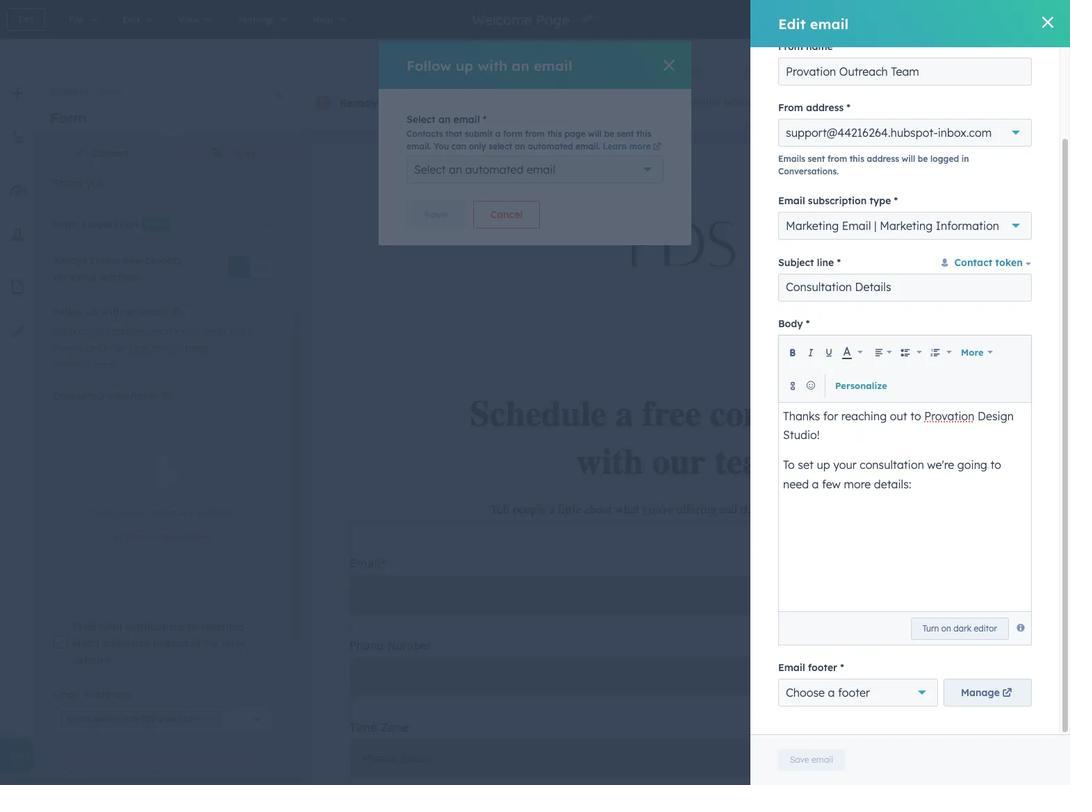 Task type: locate. For each thing, give the bounding box(es) containing it.
footer right choose
[[838, 686, 870, 700]]

2 vertical spatial form
[[53, 218, 78, 231]]

to up of
[[188, 621, 198, 634]]

send an automated email to contacts when they submit the form on this page.
[[53, 325, 253, 354]]

0 vertical spatial automated
[[528, 141, 573, 152]]

0 vertical spatial select an email
[[407, 113, 480, 126]]

an down can
[[449, 163, 462, 177]]

james.peterson1902@gmail.com button
[[53, 706, 273, 734]]

form up always
[[53, 218, 78, 231]]

tab list
[[36, 137, 300, 171]]

1 vertical spatial address
[[867, 154, 899, 164]]

this up more on the right of page
[[637, 129, 652, 139]]

follow inside tab panel
[[53, 306, 84, 318]]

select an email button
[[53, 357, 132, 373]]

up up logo at the top left of page
[[456, 57, 474, 74]]

0 horizontal spatial close image
[[208, 716, 214, 722]]

application
[[779, 335, 1032, 646]]

consultation details
[[786, 280, 892, 294]]

on left page.
[[152, 342, 163, 354]]

email down always
[[70, 271, 97, 283]]

0 horizontal spatial the
[[110, 342, 124, 354]]

automated inside popup button
[[465, 163, 524, 177]]

None field
[[471, 10, 574, 29]]

support@44216264.hubspot-
[[786, 126, 938, 140]]

close image up unlock
[[664, 60, 675, 71]]

from up conversations.
[[828, 154, 847, 164]]

0 vertical spatial form
[[101, 86, 123, 97]]

close image
[[275, 91, 283, 99], [208, 716, 214, 722]]

0 vertical spatial on
[[152, 342, 163, 354]]

sent up conversations.
[[808, 154, 825, 164]]

sent up learn more
[[617, 129, 634, 139]]

select
[[407, 113, 436, 126], [414, 163, 446, 177], [53, 359, 78, 370]]

1 vertical spatial close image
[[208, 716, 214, 722]]

save down select an automated email
[[424, 209, 447, 221]]

navigation
[[36, 74, 300, 99]]

be up 'learn'
[[604, 129, 615, 139]]

email inside send form notifications to specified email addresses instead of the form defaults
[[72, 638, 99, 650]]

link opens in a new window image
[[653, 143, 661, 152], [653, 143, 661, 152]]

1 horizontal spatial marketing
[[880, 219, 933, 233]]

0 vertical spatial be
[[604, 129, 615, 139]]

from left suite
[[779, 101, 803, 114]]

publish button
[[988, 8, 1039, 31]]

will right page
[[588, 129, 602, 139]]

follow up hubspot
[[407, 57, 452, 74]]

emails
[[779, 154, 806, 164]]

manage
[[961, 687, 1000, 699]]

with left crm
[[764, 96, 783, 109]]

1 horizontal spatial be
[[918, 154, 928, 164]]

0 horizontal spatial to
[[152, 532, 160, 542]]

group
[[504, 44, 559, 68], [1013, 44, 1057, 68], [897, 343, 926, 362], [927, 343, 956, 362]]

select an email down "they"
[[53, 359, 117, 370]]

1 horizontal spatial automated
[[465, 163, 524, 177]]

automated
[[528, 141, 573, 152], [465, 163, 524, 177], [93, 325, 144, 338]]

0 horizontal spatial be
[[604, 129, 615, 139]]

0 vertical spatial with
[[478, 57, 508, 74]]

From name text field
[[779, 58, 1032, 85]]

0 vertical spatial close image
[[275, 91, 283, 99]]

a for workflow
[[162, 532, 167, 542]]

automated down select
[[465, 163, 524, 177]]

up down 'always create new contact for email address'
[[86, 306, 99, 318]]

an right select
[[515, 141, 525, 152]]

0 horizontal spatial automated
[[93, 325, 144, 338]]

alert inside follow-up emails have moved. tab panel
[[53, 435, 273, 549]]

an inside contacts that submit a form from this page will be sent this email. you can only select an automated email.
[[515, 141, 525, 152]]

unlock premium features with crm suite starter.
[[646, 96, 869, 109]]

form up select
[[503, 129, 523, 139]]

2 horizontal spatial up
[[456, 57, 474, 74]]

that
[[446, 129, 463, 139]]

0 horizontal spatial save
[[424, 209, 447, 221]]

automated down page
[[528, 141, 573, 152]]

close image
[[1043, 17, 1054, 28], [664, 60, 675, 71]]

conversations.
[[779, 166, 839, 177]]

form up select an email button
[[127, 342, 149, 354]]

to left contacts
[[175, 325, 184, 338]]

1 horizontal spatial will
[[902, 154, 916, 164]]

save for save email
[[790, 755, 810, 765]]

send
[[53, 325, 76, 338], [72, 621, 96, 634]]

2 vertical spatial a
[[828, 686, 835, 700]]

0 vertical spatial a
[[495, 129, 501, 139]]

send inside send form notifications to specified email addresses instead of the form defaults
[[72, 621, 96, 634]]

sent inside the emails sent from this address will be logged in conversations.
[[808, 154, 825, 164]]

a inside popup button
[[828, 686, 835, 700]]

1 horizontal spatial workflows
[[196, 508, 235, 518]]

0 vertical spatial up
[[456, 57, 474, 74]]

email left addresses
[[53, 689, 80, 701]]

from down your
[[525, 129, 545, 139]]

to down used
[[152, 532, 160, 542]]

subject line
[[779, 257, 834, 269]]

|
[[874, 219, 877, 233]]

1 horizontal spatial a
[[495, 129, 501, 139]]

the inside send form notifications to specified email addresses instead of the form defaults
[[204, 638, 219, 650]]

0 horizontal spatial select an email
[[53, 359, 117, 370]]

1 vertical spatial send
[[72, 621, 96, 634]]

2 vertical spatial to
[[188, 621, 198, 634]]

1 horizontal spatial on
[[942, 623, 952, 634]]

from address
[[779, 101, 844, 114]]

close image inside james.peterson1902@gmail.com popup button
[[208, 716, 214, 722]]

email up name
[[810, 15, 849, 32]]

save email button
[[779, 749, 845, 772]]

styles link
[[168, 137, 300, 170]]

a left workflow
[[162, 532, 167, 542]]

contact
[[146, 254, 182, 267]]

1 horizontal spatial email.
[[576, 141, 600, 152]]

cancel
[[491, 209, 523, 221]]

from name
[[779, 40, 833, 53]]

a up select
[[495, 129, 501, 139]]

name
[[806, 40, 833, 53]]

email down conversations.
[[779, 195, 805, 207]]

will down support@44216264.hubspot-inbox.com popup button
[[902, 154, 916, 164]]

1 vertical spatial a
[[162, 532, 167, 542]]

with up remove the hubspot logo from your landing pages. at the top of the page
[[478, 57, 508, 74]]

workflows inside alert
[[196, 508, 235, 518]]

select an automated email button
[[407, 156, 664, 184]]

select down you
[[414, 163, 446, 177]]

0 horizontal spatial in
[[170, 508, 176, 518]]

1 horizontal spatial address
[[806, 101, 844, 114]]

0 vertical spatial from
[[491, 96, 518, 110]]

2 horizontal spatial the
[[388, 96, 406, 110]]

will
[[588, 129, 602, 139], [902, 154, 916, 164]]

with down 'always create new contact for email address'
[[102, 306, 122, 318]]

this down support@44216264.hubspot- at the right of the page
[[850, 154, 865, 164]]

follow-up emails have moved. tab panel
[[36, 0, 300, 785]]

the right remove
[[388, 96, 406, 110]]

0 horizontal spatial close image
[[664, 60, 675, 71]]

remove
[[340, 96, 385, 110]]

0 horizontal spatial will
[[588, 129, 602, 139]]

0 vertical spatial to
[[175, 325, 184, 338]]

sent inside contacts that submit a form from this page will be sent this email. you can only select an automated email.
[[617, 129, 634, 139]]

on inside send an automated email to contacts when they submit the form on this page.
[[152, 342, 163, 354]]

1 horizontal spatial follow
[[407, 57, 452, 74]]

from inside contacts that submit a form from this page will be sent this email. you can only select an automated email.
[[525, 129, 545, 139]]

0 horizontal spatial on
[[152, 342, 163, 354]]

footer up choose a footer
[[808, 662, 838, 674]]

email.
[[407, 141, 431, 152], [576, 141, 600, 152]]

0 horizontal spatial marketing
[[786, 219, 839, 233]]

select an automated email
[[414, 163, 556, 177]]

0 vertical spatial workflows
[[107, 390, 155, 403]]

edit email
[[779, 15, 849, 32]]

0 vertical spatial address
[[806, 101, 844, 114]]

select inside the select an automated email popup button
[[414, 163, 446, 177]]

1 vertical spatial save
[[790, 755, 810, 765]]

email left "|"
[[842, 219, 871, 233]]

select up contacts
[[407, 113, 436, 126]]

0 horizontal spatial up
[[86, 306, 99, 318]]

0 vertical spatial send
[[53, 325, 76, 338]]

moved.
[[199, 769, 239, 783]]

2 horizontal spatial address
[[867, 154, 899, 164]]

in
[[962, 154, 969, 164], [170, 508, 176, 518]]

2 vertical spatial address
[[100, 271, 137, 283]]

1 horizontal spatial sent
[[808, 154, 825, 164]]

a right choose
[[828, 686, 835, 700]]

email addresses
[[53, 689, 131, 701]]

1 vertical spatial close image
[[664, 60, 675, 71]]

support@44216264.hubspot-inbox.com
[[786, 126, 992, 140]]

0 vertical spatial follow up with an email
[[407, 57, 573, 74]]

2 vertical spatial with
[[102, 306, 122, 318]]

navigation containing contents
[[36, 74, 300, 99]]

0 vertical spatial follow
[[407, 57, 452, 74]]

submit inside contacts that submit a form from this page will be sent this email. you can only select an automated email.
[[465, 129, 493, 139]]

form inside popup button
[[131, 532, 150, 542]]

1 horizontal spatial close image
[[1043, 17, 1054, 28]]

exit
[[19, 14, 34, 24]]

1 vertical spatial submit
[[75, 342, 107, 354]]

marketing down email subscription type
[[786, 219, 839, 233]]

marketing
[[786, 219, 839, 233], [880, 219, 933, 233]]

1 horizontal spatial from
[[525, 129, 545, 139]]

address down create
[[100, 271, 137, 283]]

close image right publish button
[[1043, 17, 1054, 28]]

email for email addresses
[[53, 689, 80, 701]]

0 vertical spatial select
[[407, 113, 436, 126]]

a inside contacts that submit a form from this page will be sent this email. you can only select an automated email.
[[495, 129, 501, 139]]

email inside "popup button"
[[842, 219, 871, 233]]

0 horizontal spatial with
[[102, 306, 122, 318]]

send up "they"
[[53, 325, 76, 338]]

line
[[817, 257, 834, 269]]

2 vertical spatial from
[[828, 154, 847, 164]]

2 marketing from the left
[[880, 219, 933, 233]]

1 horizontal spatial follow up with an email
[[407, 57, 573, 74]]

1 vertical spatial follow
[[53, 306, 84, 318]]

the right of
[[204, 638, 219, 650]]

will inside the emails sent from this address will be logged in conversations.
[[902, 154, 916, 164]]

form up addresses
[[99, 621, 122, 634]]

2 horizontal spatial with
[[764, 96, 783, 109]]

features
[[723, 96, 761, 109]]

from right logo at the top left of page
[[491, 96, 518, 110]]

close image inside follow up with an email dialog
[[664, 60, 675, 71]]

automated for send an automated email to contacts when they submit the form on this page.
[[93, 325, 144, 338]]

send up defaults
[[72, 621, 96, 634]]

from for from address
[[779, 101, 803, 114]]

form right contents
[[101, 86, 123, 97]]

be left logged
[[918, 154, 928, 164]]

1 vertical spatial footer
[[838, 686, 870, 700]]

0 vertical spatial close image
[[1043, 17, 1054, 28]]

on right turn
[[942, 623, 952, 634]]

with
[[478, 57, 508, 74], [764, 96, 783, 109], [102, 306, 122, 318]]

select down "they"
[[53, 359, 78, 370]]

1 vertical spatial to
[[152, 532, 160, 542]]

in right logged
[[962, 154, 969, 164]]

workflows right any
[[196, 508, 235, 518]]

contacts that submit a form from this page will be sent this email. you can only select an automated email.
[[407, 129, 652, 152]]

select an email up that at the left top of page
[[407, 113, 480, 126]]

1 vertical spatial from
[[779, 101, 803, 114]]

application containing more
[[779, 335, 1032, 646]]

0 horizontal spatial follow
[[53, 306, 84, 318]]

of
[[191, 638, 201, 650]]

page
[[565, 129, 586, 139]]

from
[[779, 40, 803, 53], [779, 101, 803, 114]]

0 horizontal spatial from
[[491, 96, 518, 110]]

1 vertical spatial workflows
[[196, 508, 235, 518]]

the up select an email button
[[110, 342, 124, 354]]

hubspot
[[410, 96, 459, 110]]

2 from from the top
[[779, 101, 803, 114]]

submit up select an email button
[[75, 342, 107, 354]]

form right add
[[131, 532, 150, 542]]

alert containing this form isn't used in any workflows
[[53, 435, 273, 549]]

2 email. from the left
[[576, 141, 600, 152]]

email up defaults
[[72, 638, 99, 650]]

the
[[388, 96, 406, 110], [110, 342, 124, 354], [204, 638, 219, 650]]

2 vertical spatial the
[[204, 638, 219, 650]]

1 vertical spatial on
[[942, 623, 952, 634]]

in inside the emails sent from this address will be logged in conversations.
[[962, 154, 969, 164]]

email for email footer
[[779, 662, 805, 674]]

1 vertical spatial the
[[110, 342, 124, 354]]

submit up only
[[465, 129, 493, 139]]

automated inside contacts that submit a form from this page will be sent this email. you can only select an automated email.
[[528, 141, 573, 152]]

0 horizontal spatial a
[[162, 532, 167, 542]]

turn on dark editor button
[[911, 618, 1009, 640]]

1 vertical spatial follow up with an email
[[53, 306, 166, 318]]

alert
[[53, 435, 273, 549]]

email. down contacts
[[407, 141, 431, 152]]

this left page.
[[166, 342, 182, 354]]

2 horizontal spatial a
[[828, 686, 835, 700]]

1 horizontal spatial with
[[478, 57, 508, 74]]

be inside contacts that submit a form from this page will be sent this email. you can only select an automated email.
[[604, 129, 615, 139]]

cancel button
[[473, 201, 540, 229]]

save inside save email button
[[790, 755, 810, 765]]

send inside send an automated email to contacts when they submit the form on this page.
[[53, 325, 76, 338]]

2 horizontal spatial to
[[188, 621, 198, 634]]

email down contacts that submit a form from this page will be sent this email. you can only select an automated email.
[[527, 163, 556, 177]]

an up select an email button
[[79, 325, 90, 338]]

an up send an automated email to contacts when they submit the form on this page.
[[125, 306, 137, 318]]

0 vertical spatial submit
[[465, 129, 493, 139]]

to inside add form to a workflow popup button
[[152, 532, 160, 542]]

1 horizontal spatial save
[[790, 755, 810, 765]]

manage link
[[944, 679, 1032, 707]]

0 horizontal spatial email.
[[407, 141, 431, 152]]

follow inside dialog
[[407, 57, 452, 74]]

1 from from the top
[[779, 40, 803, 53]]

1 vertical spatial form
[[50, 109, 86, 127]]

they
[[53, 342, 73, 354]]

support@44216264.hubspot-inbox.com button
[[779, 119, 1032, 147]]

0 vertical spatial save
[[424, 209, 447, 221]]

0 horizontal spatial submit
[[75, 342, 107, 354]]

0 vertical spatial from
[[779, 40, 803, 53]]

only
[[469, 141, 486, 152]]

follow up with an email down 'always create new contact for email address'
[[53, 306, 166, 318]]

from down edit
[[779, 40, 803, 53]]

workflows down select an email button
[[107, 390, 155, 403]]

address down support@44216264.hubspot-inbox.com
[[867, 154, 899, 164]]

from for from name
[[779, 40, 803, 53]]

marketing email | marketing information
[[786, 219, 1000, 233]]

preview
[[937, 14, 967, 24]]

contents
[[50, 86, 87, 97]]

save button
[[407, 201, 465, 229]]

2
[[1054, 3, 1059, 13]]

on
[[152, 342, 163, 354], [942, 623, 952, 634]]

choose
[[786, 686, 825, 700]]

consultation
[[786, 280, 852, 294]]

contacts
[[187, 325, 227, 338]]

the inside send an automated email to contacts when they submit the form on this page.
[[110, 342, 124, 354]]

email
[[810, 15, 849, 32], [534, 57, 573, 74], [454, 113, 480, 126], [527, 163, 556, 177], [70, 271, 97, 283], [140, 306, 166, 318], [147, 325, 172, 338], [94, 359, 117, 370], [72, 638, 99, 650], [812, 755, 833, 765]]

0 horizontal spatial workflows
[[107, 390, 155, 403]]

marketing right "|"
[[880, 219, 933, 233]]

email inside tab panel
[[53, 689, 80, 701]]

an up connected
[[81, 359, 91, 370]]

this inside the emails sent from this address will be logged in conversations.
[[850, 154, 865, 164]]

automated inside send an automated email to contacts when they submit the form on this page.
[[93, 325, 144, 338]]

automated up select an email button
[[93, 325, 144, 338]]

follow
[[407, 57, 452, 74], [53, 306, 84, 318]]

sent
[[617, 129, 634, 139], [808, 154, 825, 164]]

up left emails
[[109, 769, 124, 783]]

be inside the emails sent from this address will be logged in conversations.
[[918, 154, 928, 164]]

follow up with an email up remove the hubspot logo from your landing pages. at the top of the page
[[407, 57, 573, 74]]

more
[[630, 141, 651, 152]]

type
[[870, 195, 891, 207]]

subscription
[[808, 195, 867, 207]]

save down choose
[[790, 755, 810, 765]]

email for email subscription type
[[779, 195, 805, 207]]

email left contacts
[[147, 325, 172, 338]]

this
[[547, 129, 562, 139], [637, 129, 652, 139], [850, 154, 865, 164], [166, 342, 182, 354]]

a inside popup button
[[162, 532, 167, 542]]

0 vertical spatial will
[[588, 129, 602, 139]]

address up support@44216264.hubspot- at the right of the page
[[806, 101, 844, 114]]

save inside save button
[[424, 209, 447, 221]]

turn
[[923, 623, 939, 634]]

1 horizontal spatial close image
[[275, 91, 283, 99]]

submit inside send an automated email to contacts when they submit the form on this page.
[[75, 342, 107, 354]]

0 horizontal spatial follow up with an email
[[53, 306, 166, 318]]

you
[[434, 141, 449, 152]]

in left any
[[170, 508, 176, 518]]

1 vertical spatial automated
[[465, 163, 524, 177]]

email footer
[[779, 662, 838, 674]]

on inside button
[[942, 623, 952, 634]]

1 horizontal spatial to
[[175, 325, 184, 338]]

2 horizontal spatial automated
[[528, 141, 573, 152]]

send form notifications to specified email addresses instead of the form defaults
[[72, 621, 245, 667]]

email. down page
[[576, 141, 600, 152]]

follow up with an email inside follow-up emails have moved. tab panel
[[53, 306, 166, 318]]

from
[[491, 96, 518, 110], [525, 129, 545, 139], [828, 154, 847, 164]]

follow down for
[[53, 306, 84, 318]]

new
[[147, 219, 164, 228]]

select an email inside follow up with an email dialog
[[407, 113, 480, 126]]

autosaved
[[865, 13, 917, 26]]

1 horizontal spatial in
[[962, 154, 969, 164]]

personalize button
[[831, 372, 892, 400]]

application inside edit email dialog
[[779, 335, 1032, 646]]

1 vertical spatial be
[[918, 154, 928, 164]]

form inside contacts that submit a form from this page will be sent this email. you can only select an automated email.
[[503, 129, 523, 139]]

2 vertical spatial automated
[[93, 325, 144, 338]]

submit
[[465, 129, 493, 139], [75, 342, 107, 354]]

edit email dialog
[[751, 0, 1070, 785]]

1 vertical spatial with
[[764, 96, 783, 109]]

email up choose
[[779, 662, 805, 674]]

remove the hubspot logo from your landing pages.
[[340, 96, 635, 110]]

form down contents button
[[50, 109, 86, 127]]

1 horizontal spatial submit
[[465, 129, 493, 139]]

addresses
[[83, 689, 131, 701]]

1 vertical spatial from
[[525, 129, 545, 139]]

publish group
[[988, 8, 1057, 31]]



Task type: describe. For each thing, give the bounding box(es) containing it.
pages.
[[598, 96, 635, 110]]

close image for james.peterson1902@gmail.com
[[208, 716, 214, 722]]

learn more link
[[603, 141, 664, 152]]

premium
[[680, 96, 721, 109]]

follow up with an email element
[[53, 323, 273, 373]]

form right 'this'
[[109, 508, 128, 518]]

email up connected workflows
[[94, 359, 117, 370]]

automation
[[81, 218, 138, 231]]

the for send an automated email to contacts when they submit the form on this page.
[[110, 342, 124, 354]]

contact token
[[955, 257, 1023, 269]]

with inside dialog
[[478, 57, 508, 74]]

this inside send an automated email to contacts when they submit the form on this page.
[[166, 342, 182, 354]]

inbox.com
[[938, 126, 992, 140]]

to inside send an automated email to contacts when they submit the form on this page.
[[175, 325, 184, 338]]

the for send form notifications to specified email addresses instead of the form defaults
[[204, 638, 219, 650]]

learn
[[603, 141, 627, 152]]

email up send an automated email to contacts when they submit the form on this page.
[[140, 306, 166, 318]]

dark
[[954, 623, 972, 634]]

more button
[[957, 338, 998, 366]]

follow up with an email inside dialog
[[407, 57, 573, 74]]

publish
[[999, 14, 1027, 24]]

form inside send an automated email to contacts when they submit the form on this page.
[[127, 342, 149, 354]]

addresses
[[102, 638, 150, 650]]

starter.
[[836, 96, 869, 109]]

an inside select an email button
[[81, 359, 91, 370]]

logged
[[931, 154, 959, 164]]

unlock
[[646, 96, 677, 109]]

contacts
[[407, 129, 443, 139]]

form inside follow-up emails have moved. tab panel
[[53, 218, 78, 231]]

send for send form notifications to specified email addresses instead of the form defaults
[[72, 621, 96, 634]]

email inside 'always create new contact for email address'
[[70, 271, 97, 283]]

emails sent from this address will be logged in conversations.
[[779, 154, 969, 177]]

add
[[113, 532, 128, 542]]

email footer element
[[779, 679, 1032, 707]]

suite
[[810, 96, 833, 109]]

select an email inside button
[[53, 359, 117, 370]]

email subscription type
[[779, 195, 891, 207]]

with inside follow-up emails have moved. tab panel
[[102, 306, 122, 318]]

send for send an automated email to contacts when they submit the form on this page.
[[53, 325, 76, 338]]

edit
[[779, 15, 806, 32]]

follow up with an email dialog
[[379, 42, 692, 245]]

preview button
[[925, 8, 979, 31]]

save for save
[[424, 209, 447, 221]]

token
[[996, 257, 1023, 269]]

more
[[961, 347, 984, 358]]

marketing email | marketing information button
[[779, 212, 1032, 240]]

email down choose a footer
[[812, 755, 833, 765]]

save email
[[790, 755, 833, 765]]

page.
[[185, 342, 211, 354]]

up inside follow up with an email dialog
[[456, 57, 474, 74]]

to inside send form notifications to specified email addresses instead of the form defaults
[[188, 621, 198, 634]]

in inside follow-up emails have moved. tab panel
[[170, 508, 176, 518]]

defaults
[[72, 654, 111, 667]]

always create new contact for email address
[[54, 254, 182, 283]]

from inside the emails sent from this address will be logged in conversations.
[[828, 154, 847, 164]]

turn on dark editor
[[923, 623, 997, 634]]

email inside popup button
[[527, 163, 556, 177]]

specified
[[201, 621, 244, 634]]

email inside send an automated email to contacts when they submit the form on this page.
[[147, 325, 172, 338]]

connected
[[53, 390, 104, 403]]

content link
[[36, 137, 168, 170]]

beta
[[7, 750, 29, 763]]

logo
[[462, 96, 487, 110]]

subject
[[779, 257, 814, 269]]

contact
[[955, 257, 993, 269]]

always
[[54, 254, 87, 267]]

1 email. from the left
[[407, 141, 431, 152]]

follow-up emails have moved.
[[67, 769, 239, 783]]

email up your
[[534, 57, 573, 74]]

styles
[[230, 147, 257, 160]]

automated for select an automated email
[[465, 163, 524, 177]]

close image inside edit email dialog
[[1043, 17, 1054, 28]]

content
[[91, 147, 129, 160]]

details
[[855, 280, 892, 294]]

will inside contacts that submit a form from this page will be sent this email. you can only select an automated email.
[[588, 129, 602, 139]]

for
[[54, 271, 67, 283]]

create
[[90, 254, 120, 267]]

contact token button
[[939, 257, 1032, 269]]

this left page
[[547, 129, 562, 139]]

form button
[[87, 86, 123, 97]]

1 marketing from the left
[[786, 219, 839, 233]]

select inside select an email button
[[53, 359, 78, 370]]

2 vertical spatial up
[[109, 769, 124, 783]]

crm
[[786, 96, 807, 109]]

james.peterson1902@gmail.com
[[67, 714, 201, 724]]

notifications
[[125, 621, 185, 634]]

email down logo at the top left of page
[[454, 113, 480, 126]]

address inside the emails sent from this address will be logged in conversations.
[[867, 154, 899, 164]]

form inside navigation
[[101, 86, 123, 97]]

an up that at the left top of page
[[439, 113, 451, 126]]

instead
[[153, 638, 188, 650]]

personalize
[[835, 380, 888, 391]]

an inside the select an automated email popup button
[[449, 163, 462, 177]]

choose a footer button
[[779, 679, 938, 707]]

this
[[91, 508, 107, 518]]

beta button
[[0, 739, 35, 774]]

form down specified
[[222, 638, 245, 650]]

workflow
[[170, 532, 205, 542]]

editor
[[974, 623, 997, 634]]

used
[[148, 508, 167, 518]]

0 vertical spatial footer
[[808, 662, 838, 674]]

footer inside choose a footer popup button
[[838, 686, 870, 700]]

a for form
[[495, 129, 501, 139]]

tab list containing content
[[36, 137, 300, 171]]

address inside 'always create new contact for email address'
[[100, 271, 137, 283]]

select
[[489, 141, 512, 152]]

an up your
[[512, 57, 530, 74]]

contents button
[[50, 86, 87, 97]]

when
[[229, 325, 253, 338]]

connected workflows
[[53, 390, 155, 403]]

an inside send an automated email to contacts when they submit the form on this page.
[[79, 325, 90, 338]]

caret image
[[262, 217, 270, 231]]

autosaved button
[[865, 11, 917, 28]]

add form to a workflow
[[113, 532, 205, 542]]

new
[[123, 254, 143, 267]]

close image for form
[[275, 91, 283, 99]]

1 vertical spatial up
[[86, 306, 99, 318]]



Task type: vqa. For each thing, say whether or not it's contained in the screenshot.
from
yes



